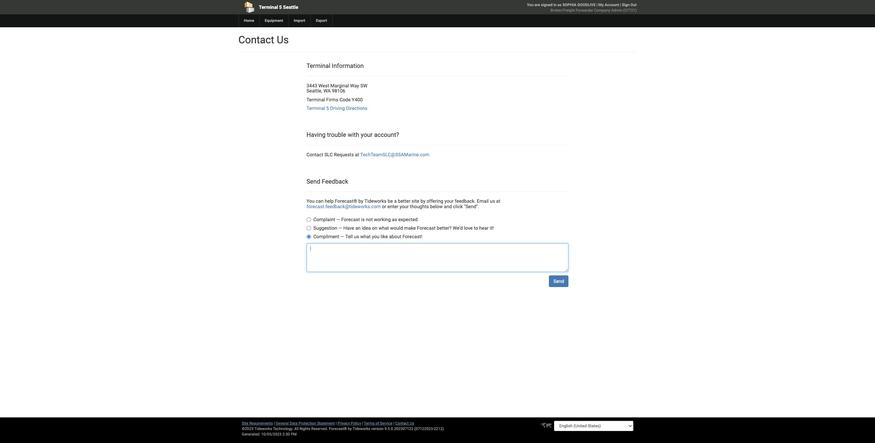 Task type: describe. For each thing, give the bounding box(es) containing it.
be
[[388, 199, 393, 204]]

2:30
[[283, 433, 290, 437]]

have
[[344, 226, 354, 231]]

on
[[372, 226, 378, 231]]

terminal inside the 'terminal 5 seattle' "link"
[[259, 4, 278, 10]]

it!
[[490, 226, 494, 231]]

forecast!
[[403, 234, 423, 240]]

wa
[[324, 88, 331, 94]]

"send".
[[464, 204, 479, 210]]

site requirements link
[[242, 422, 273, 427]]

9.5.0.202307122
[[385, 428, 414, 432]]

| up 9.5.0.202307122
[[394, 422, 395, 427]]

way
[[350, 83, 359, 89]]

service
[[380, 422, 393, 427]]

in
[[554, 3, 557, 7]]

equipment link
[[259, 14, 288, 27]]

hear
[[480, 226, 489, 231]]

an
[[356, 226, 361, 231]]

signed
[[541, 3, 553, 7]]

having trouble with your account?
[[307, 131, 399, 139]]

about
[[389, 234, 402, 240]]

you for you are signed in as sophia goodlive | my account | sign out broker/freight forwarder company admin (57721)
[[527, 3, 534, 7]]

generated:
[[242, 433, 260, 437]]

contact for contact slc requests at techteamslc@ssamarine.com
[[307, 152, 323, 158]]

click
[[453, 204, 463, 210]]

enter
[[388, 204, 399, 210]]

would
[[390, 226, 403, 231]]

3443
[[307, 83, 317, 89]]

sign out link
[[622, 3, 637, 7]]

is
[[361, 217, 365, 223]]

directions
[[346, 106, 368, 111]]

as inside you are signed in as sophia goodlive | my account | sign out broker/freight forwarder company admin (57721)
[[558, 3, 562, 7]]

below
[[430, 204, 443, 210]]

email
[[477, 199, 489, 204]]

you can help forecast® by tideworks be a better site by offering your feedback. email us at forecast.feedback@tideworks.com or enter your thoughts below and click "send".
[[307, 199, 501, 210]]

a
[[394, 199, 397, 204]]

sign
[[622, 3, 630, 7]]

10/05/2023
[[261, 433, 282, 437]]

version
[[371, 428, 384, 432]]

contact us
[[239, 34, 289, 46]]

you for you can help forecast® by tideworks be a better site by offering your feedback. email us at forecast.feedback@tideworks.com or enter your thoughts below and click "send".
[[307, 199, 315, 204]]

broker/freight
[[551, 8, 575, 13]]

we'd
[[453, 226, 463, 231]]

complaint — forecast is not working as expected
[[314, 217, 418, 223]]

help
[[325, 199, 334, 204]]

terminal 5 driving directions link
[[307, 106, 368, 111]]

trouble
[[327, 131, 346, 139]]

thoughts
[[410, 204, 429, 210]]

contact inside site requirements | general data protection statement | privacy policy | terms of service | contact us ©2023 tideworks technology. all rights reserved. forecast® by tideworks version 9.5.0.202307122 (07122023-2212) generated: 10/05/2023 2:30 pm
[[396, 422, 409, 427]]

5 inside 3443 west marginal way sw seattle, wa 98106 terminal firms code y400 terminal 5 driving directions
[[326, 106, 329, 111]]

terminal 5 seattle link
[[239, 0, 399, 14]]

techteamslc@ssamarine.com link
[[361, 152, 430, 158]]

tideworks inside you can help forecast® by tideworks be a better site by offering your feedback. email us at forecast.feedback@tideworks.com or enter your thoughts below and click "send".
[[365, 199, 387, 204]]

2 horizontal spatial your
[[445, 199, 454, 204]]

working
[[374, 217, 391, 223]]

can
[[316, 199, 324, 204]]

firms
[[326, 97, 339, 102]]

1 horizontal spatial by
[[359, 199, 364, 204]]

send button
[[549, 276, 569, 288]]

expected
[[399, 217, 418, 223]]

0 vertical spatial us
[[277, 34, 289, 46]]

us inside site requirements | general data protection statement | privacy policy | terms of service | contact us ©2023 tideworks technology. all rights reserved. forecast® by tideworks version 9.5.0.202307122 (07122023-2212) generated: 10/05/2023 2:30 pm
[[410, 422, 414, 427]]

privacy
[[338, 422, 350, 427]]

3443 west marginal way sw seattle, wa 98106 terminal firms code y400 terminal 5 driving directions
[[307, 83, 368, 111]]

to
[[474, 226, 478, 231]]

at inside you can help forecast® by tideworks be a better site by offering your feedback. email us at forecast.feedback@tideworks.com or enter your thoughts below and click "send".
[[497, 199, 501, 204]]

admin
[[612, 8, 623, 13]]

information
[[332, 62, 364, 69]]

seattle
[[283, 4, 298, 10]]

are
[[535, 3, 540, 7]]

love
[[464, 226, 473, 231]]

like
[[381, 234, 388, 240]]

site
[[412, 199, 420, 204]]

technology.
[[273, 428, 294, 432]]

terminal 5 seattle
[[259, 4, 298, 10]]

— for forecast
[[337, 217, 340, 223]]

y400
[[352, 97, 363, 102]]

home link
[[239, 14, 259, 27]]

offering
[[427, 199, 444, 204]]

(07122023-
[[415, 428, 434, 432]]

forecast® inside you can help forecast® by tideworks be a better site by offering your feedback. email us at forecast.feedback@tideworks.com or enter your thoughts below and click "send".
[[335, 199, 357, 204]]

2 horizontal spatial by
[[421, 199, 426, 204]]

| right 'policy' at the left of the page
[[362, 422, 363, 427]]

policy
[[351, 422, 361, 427]]

driving
[[330, 106, 345, 111]]

data
[[290, 422, 298, 427]]

terminal information
[[307, 62, 364, 69]]

0 horizontal spatial at
[[355, 152, 359, 158]]

privacy policy link
[[338, 422, 361, 427]]

with
[[348, 131, 359, 139]]

pm
[[291, 433, 297, 437]]

0 vertical spatial what
[[379, 226, 389, 231]]

better
[[398, 199, 411, 204]]

having
[[307, 131, 326, 139]]

marginal
[[331, 83, 349, 89]]

5 inside the 'terminal 5 seattle' "link"
[[279, 4, 282, 10]]



Task type: locate. For each thing, give the bounding box(es) containing it.
0 horizontal spatial you
[[307, 199, 315, 204]]

0 horizontal spatial us
[[354, 234, 359, 240]]

1 horizontal spatial us
[[490, 199, 495, 204]]

you inside you can help forecast® by tideworks be a better site by offering your feedback. email us at forecast.feedback@tideworks.com or enter your thoughts below and click "send".
[[307, 199, 315, 204]]

account
[[605, 3, 619, 7]]

not
[[366, 217, 373, 223]]

requirements
[[249, 422, 273, 427]]

suggestion — have an idea on what would make forecast better? we'd love to hear it!
[[314, 226, 494, 231]]

send feedback
[[307, 178, 348, 185]]

0 vertical spatial contact
[[239, 34, 274, 46]]

0 horizontal spatial by
[[348, 428, 352, 432]]

at right requests
[[355, 152, 359, 158]]

None radio
[[307, 218, 311, 222], [307, 235, 311, 239], [307, 218, 311, 222], [307, 235, 311, 239]]

tideworks left be
[[365, 199, 387, 204]]

1 horizontal spatial contact
[[307, 152, 323, 158]]

— right complaint
[[337, 217, 340, 223]]

1 horizontal spatial as
[[558, 3, 562, 7]]

you
[[527, 3, 534, 7], [307, 199, 315, 204]]

1 vertical spatial 5
[[326, 106, 329, 111]]

rights
[[300, 428, 311, 432]]

compliment
[[314, 234, 340, 240]]

general data protection statement link
[[276, 422, 335, 427]]

your right with
[[361, 131, 373, 139]]

contact down home link
[[239, 34, 274, 46]]

1 vertical spatial contact
[[307, 152, 323, 158]]

as
[[558, 3, 562, 7], [392, 217, 397, 223]]

— for have
[[339, 226, 342, 231]]

techteamslc@ssamarine.com
[[361, 152, 430, 158]]

or
[[382, 204, 387, 210]]

5 down firms
[[326, 106, 329, 111]]

export link
[[311, 14, 332, 27]]

1 horizontal spatial you
[[527, 3, 534, 7]]

us right the email
[[490, 199, 495, 204]]

forecast.feedback@tideworks.com link
[[307, 204, 381, 210]]

terms
[[364, 422, 375, 427]]

— for tell
[[341, 234, 344, 240]]

contact left slc
[[307, 152, 323, 158]]

0 vertical spatial as
[[558, 3, 562, 7]]

1 vertical spatial what
[[361, 234, 371, 240]]

0 horizontal spatial contact
[[239, 34, 274, 46]]

what down idea at left
[[361, 234, 371, 240]]

as up would
[[392, 217, 397, 223]]

1 vertical spatial forecast
[[417, 226, 436, 231]]

you left the can
[[307, 199, 315, 204]]

0 vertical spatial forecast®
[[335, 199, 357, 204]]

— left tell
[[341, 234, 344, 240]]

1 vertical spatial us
[[354, 234, 359, 240]]

better?
[[437, 226, 452, 231]]

2 horizontal spatial contact
[[396, 422, 409, 427]]

1 horizontal spatial what
[[379, 226, 389, 231]]

tell
[[346, 234, 353, 240]]

reserved.
[[312, 428, 328, 432]]

0 vertical spatial us
[[490, 199, 495, 204]]

you are signed in as sophia goodlive | my account | sign out broker/freight forwarder company admin (57721)
[[527, 3, 637, 13]]

by right site
[[421, 199, 426, 204]]

sw
[[361, 83, 368, 89]]

tideworks inside site requirements | general data protection statement | privacy policy | terms of service | contact us ©2023 tideworks technology. all rights reserved. forecast® by tideworks version 9.5.0.202307122 (07122023-2212) generated: 10/05/2023 2:30 pm
[[353, 428, 371, 432]]

site requirements | general data protection statement | privacy policy | terms of service | contact us ©2023 tideworks technology. all rights reserved. forecast® by tideworks version 9.5.0.202307122 (07122023-2212) generated: 10/05/2023 2:30 pm
[[242, 422, 444, 437]]

requests
[[334, 152, 354, 158]]

forecast®
[[335, 199, 357, 204], [329, 428, 347, 432]]

0 horizontal spatial 5
[[279, 4, 282, 10]]

us inside you can help forecast® by tideworks be a better site by offering your feedback. email us at forecast.feedback@tideworks.com or enter your thoughts below and click "send".
[[490, 199, 495, 204]]

| left "my"
[[597, 3, 598, 7]]

equipment
[[265, 18, 283, 23]]

at right the email
[[497, 199, 501, 204]]

general
[[276, 422, 289, 427]]

code
[[340, 97, 351, 102]]

0 horizontal spatial as
[[392, 217, 397, 223]]

|
[[597, 3, 598, 7], [620, 3, 621, 7], [274, 422, 275, 427], [336, 422, 337, 427], [362, 422, 363, 427], [394, 422, 395, 427]]

by inside site requirements | general data protection statement | privacy policy | terms of service | contact us ©2023 tideworks technology. all rights reserved. forecast® by tideworks version 9.5.0.202307122 (07122023-2212) generated: 10/05/2023 2:30 pm
[[348, 428, 352, 432]]

5
[[279, 4, 282, 10], [326, 106, 329, 111]]

forecast right make
[[417, 226, 436, 231]]

goodlive
[[578, 3, 596, 7]]

None radio
[[307, 226, 311, 231]]

0 vertical spatial 5
[[279, 4, 282, 10]]

forecast® down privacy
[[329, 428, 347, 432]]

us right tell
[[354, 234, 359, 240]]

send for send
[[554, 279, 564, 285]]

0 vertical spatial forecast
[[342, 217, 360, 223]]

feedback.
[[455, 199, 476, 204]]

5 left seattle
[[279, 4, 282, 10]]

1 vertical spatial us
[[410, 422, 414, 427]]

contact up 9.5.0.202307122
[[396, 422, 409, 427]]

0 horizontal spatial send
[[307, 178, 320, 185]]

send for send feedback
[[307, 178, 320, 185]]

by up is
[[359, 199, 364, 204]]

| left privacy
[[336, 422, 337, 427]]

what up like
[[379, 226, 389, 231]]

None text field
[[307, 244, 569, 273]]

0 horizontal spatial your
[[361, 131, 373, 139]]

my account link
[[599, 3, 619, 7]]

seattle,
[[307, 88, 322, 94]]

0 vertical spatial —
[[337, 217, 340, 223]]

0 horizontal spatial us
[[277, 34, 289, 46]]

1 vertical spatial at
[[497, 199, 501, 204]]

your right a
[[400, 204, 409, 210]]

import link
[[288, 14, 311, 27]]

1 vertical spatial —
[[339, 226, 342, 231]]

us
[[277, 34, 289, 46], [410, 422, 414, 427]]

©2023 tideworks
[[242, 428, 272, 432]]

forecast® inside site requirements | general data protection statement | privacy policy | terms of service | contact us ©2023 tideworks technology. all rights reserved. forecast® by tideworks version 9.5.0.202307122 (07122023-2212) generated: 10/05/2023 2:30 pm
[[329, 428, 347, 432]]

— left the have
[[339, 226, 342, 231]]

idea
[[362, 226, 371, 231]]

0 horizontal spatial forecast
[[342, 217, 360, 223]]

statement
[[317, 422, 335, 427]]

(57721)
[[624, 8, 637, 13]]

contact
[[239, 34, 274, 46], [307, 152, 323, 158], [396, 422, 409, 427]]

1 vertical spatial tideworks
[[353, 428, 371, 432]]

at
[[355, 152, 359, 158], [497, 199, 501, 204]]

0 horizontal spatial what
[[361, 234, 371, 240]]

1 horizontal spatial 5
[[326, 106, 329, 111]]

1 horizontal spatial us
[[410, 422, 414, 427]]

terms of service link
[[364, 422, 393, 427]]

feedback
[[322, 178, 348, 185]]

west
[[319, 83, 329, 89]]

contact us link
[[396, 422, 414, 427]]

us down equipment link
[[277, 34, 289, 46]]

1 horizontal spatial your
[[400, 204, 409, 210]]

slc
[[325, 152, 333, 158]]

by down privacy policy link
[[348, 428, 352, 432]]

send inside send button
[[554, 279, 564, 285]]

out
[[631, 3, 637, 7]]

you inside you are signed in as sophia goodlive | my account | sign out broker/freight forwarder company admin (57721)
[[527, 3, 534, 7]]

you left are
[[527, 3, 534, 7]]

site
[[242, 422, 248, 427]]

1 vertical spatial you
[[307, 199, 315, 204]]

—
[[337, 217, 340, 223], [339, 226, 342, 231], [341, 234, 344, 240]]

1 horizontal spatial at
[[497, 199, 501, 204]]

of
[[376, 422, 379, 427]]

as right in at the right of page
[[558, 3, 562, 7]]

1 horizontal spatial forecast
[[417, 226, 436, 231]]

tideworks
[[365, 199, 387, 204], [353, 428, 371, 432]]

export
[[316, 18, 327, 23]]

protection
[[299, 422, 316, 427]]

2 vertical spatial contact
[[396, 422, 409, 427]]

complaint
[[314, 217, 335, 223]]

contact for contact us
[[239, 34, 274, 46]]

0 vertical spatial you
[[527, 3, 534, 7]]

| left general
[[274, 422, 275, 427]]

0 vertical spatial send
[[307, 178, 320, 185]]

1 vertical spatial send
[[554, 279, 564, 285]]

your right below
[[445, 199, 454, 204]]

2 vertical spatial —
[[341, 234, 344, 240]]

0 vertical spatial at
[[355, 152, 359, 158]]

tideworks down 'policy' at the left of the page
[[353, 428, 371, 432]]

forwarder
[[576, 8, 594, 13]]

1 horizontal spatial send
[[554, 279, 564, 285]]

import
[[294, 18, 305, 23]]

forecast
[[342, 217, 360, 223], [417, 226, 436, 231]]

| left 'sign'
[[620, 3, 621, 7]]

1 vertical spatial forecast®
[[329, 428, 347, 432]]

sophia
[[563, 3, 577, 7]]

98106
[[332, 88, 346, 94]]

1 vertical spatial as
[[392, 217, 397, 223]]

us
[[490, 199, 495, 204], [354, 234, 359, 240]]

forecast® right help
[[335, 199, 357, 204]]

all
[[294, 428, 299, 432]]

us up 9.5.0.202307122
[[410, 422, 414, 427]]

0 vertical spatial tideworks
[[365, 199, 387, 204]]

2212)
[[434, 428, 444, 432]]

forecast up the have
[[342, 217, 360, 223]]

make
[[404, 226, 416, 231]]



Task type: vqa. For each thing, say whether or not it's contained in the screenshot.
Email or username text box
no



